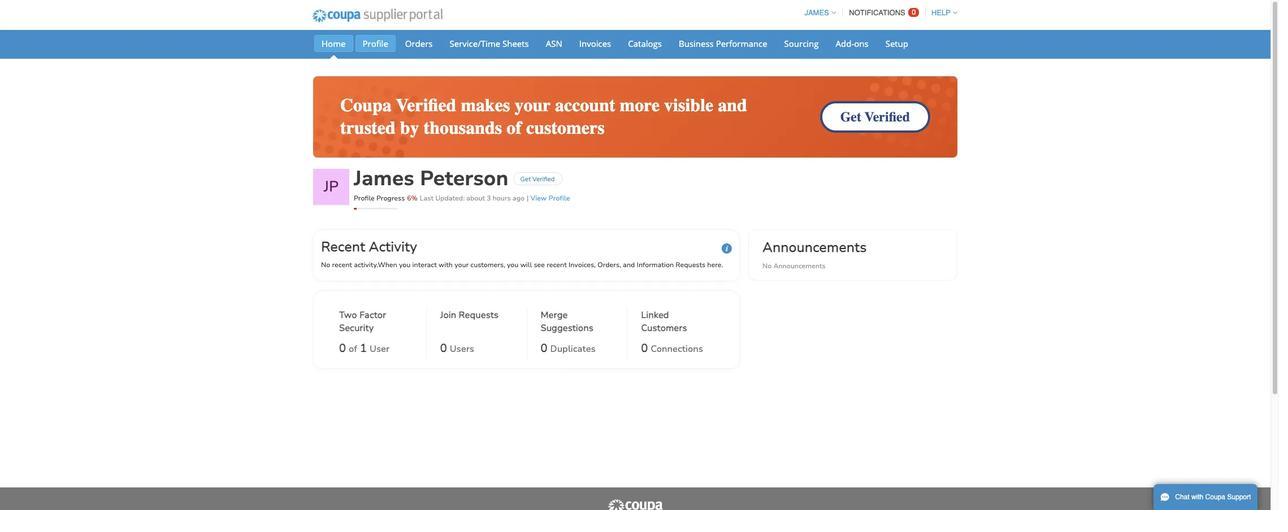 Task type: vqa. For each thing, say whether or not it's contained in the screenshot.
1st Manage link from the top
no



Task type: describe. For each thing, give the bounding box(es) containing it.
add-ons
[[836, 38, 869, 49]]

james for james
[[805, 8, 829, 17]]

coupa
[[1206, 493, 1226, 501]]

activity
[[369, 238, 417, 256]]

|
[[527, 194, 529, 203]]

linked customers
[[641, 309, 687, 335]]

view
[[531, 194, 547, 203]]

invoices,
[[569, 261, 596, 270]]

chat with coupa support
[[1175, 493, 1251, 501]]

two
[[339, 309, 357, 322]]

interact
[[412, 261, 437, 270]]

james for james peterson
[[354, 165, 414, 193]]

join requests link
[[440, 309, 499, 338]]

join
[[440, 309, 456, 322]]

add-ons link
[[828, 35, 876, 52]]

profile right view
[[549, 194, 570, 203]]

users
[[450, 343, 474, 356]]

orders,
[[598, 261, 621, 270]]

navigation containing notifications 0
[[800, 2, 958, 24]]

help link
[[927, 8, 958, 17]]

sourcing
[[784, 38, 819, 49]]

view profile link
[[531, 194, 570, 203]]

suggestions
[[541, 322, 593, 335]]

business performance link
[[672, 35, 775, 52]]

chat with coupa support button
[[1154, 484, 1258, 510]]

profile for profile progress 6% last updated: about 3 hours ago | view profile
[[354, 194, 375, 203]]

jp
[[324, 177, 339, 197]]

profile progress 6% last updated: about 3 hours ago | view profile
[[354, 194, 570, 203]]

jp image
[[313, 169, 349, 205]]

sheets
[[503, 38, 529, 49]]

merge suggestions
[[541, 309, 593, 335]]

join requests
[[440, 309, 499, 322]]

merge
[[541, 309, 568, 322]]

service/time sheets
[[450, 38, 529, 49]]

two factor security
[[339, 309, 386, 335]]

orders link
[[398, 35, 440, 52]]

1
[[360, 341, 367, 356]]

3
[[487, 194, 491, 203]]

verified
[[533, 175, 555, 184]]

user
[[370, 343, 390, 356]]

support
[[1227, 493, 1251, 501]]

recent
[[321, 238, 365, 256]]

will
[[520, 261, 532, 270]]

business performance
[[679, 38, 767, 49]]

service/time sheets link
[[442, 35, 536, 52]]

no recent activity. when you interact with your customers, you will see recent invoices, orders, and information requests here.
[[321, 261, 723, 270]]

invoices link
[[572, 35, 619, 52]]

asn link
[[539, 35, 570, 52]]

get
[[520, 175, 531, 184]]

0 vertical spatial requests
[[676, 261, 706, 270]]

get verified link
[[513, 172, 562, 185]]

0 inside notifications 0
[[912, 8, 916, 16]]

when
[[378, 261, 397, 270]]

notifications 0
[[849, 8, 916, 17]]

ago
[[513, 194, 525, 203]]

performance
[[716, 38, 767, 49]]

duplicates
[[550, 343, 596, 356]]

home link
[[314, 35, 353, 52]]

0 duplicates
[[541, 341, 596, 356]]

setup
[[886, 38, 908, 49]]

0 for 0 of 1 user
[[339, 341, 346, 356]]

updated:
[[435, 194, 465, 203]]



Task type: locate. For each thing, give the bounding box(es) containing it.
merge suggestions link
[[541, 309, 613, 338]]

here.
[[707, 261, 723, 270]]

chat
[[1175, 493, 1190, 501]]

you
[[399, 261, 411, 270], [507, 261, 519, 270]]

of
[[349, 343, 357, 356]]

announcements no announcements
[[763, 239, 867, 271]]

coupa supplier portal image
[[305, 2, 450, 30], [607, 499, 664, 510]]

hours
[[493, 194, 511, 203]]

2 recent from the left
[[547, 261, 567, 270]]

0 left help
[[912, 8, 916, 16]]

0 left of
[[339, 341, 346, 356]]

see
[[534, 261, 545, 270]]

information
[[637, 261, 674, 270]]

no
[[321, 261, 330, 270], [763, 262, 772, 271]]

requests right join
[[459, 309, 499, 322]]

additional information image
[[722, 244, 732, 254]]

with inside button
[[1192, 493, 1204, 501]]

0 vertical spatial james
[[805, 8, 829, 17]]

0 users
[[440, 341, 474, 356]]

peterson
[[420, 165, 508, 193]]

recent activity
[[321, 238, 417, 256]]

james link
[[800, 8, 836, 17]]

1 horizontal spatial no
[[763, 262, 772, 271]]

6%
[[407, 194, 418, 203]]

1 vertical spatial requests
[[459, 309, 499, 322]]

orders
[[405, 38, 433, 49]]

0 for 0 duplicates
[[541, 341, 547, 356]]

help
[[932, 8, 951, 17]]

james peterson
[[354, 165, 508, 193]]

about
[[467, 194, 485, 203]]

setup link
[[878, 35, 916, 52]]

notifications
[[849, 8, 905, 17]]

linked
[[641, 309, 669, 322]]

no inside announcements no announcements
[[763, 262, 772, 271]]

james up sourcing 'link'
[[805, 8, 829, 17]]

0 vertical spatial with
[[439, 261, 453, 270]]

invoices
[[579, 38, 611, 49]]

1 you from the left
[[399, 261, 411, 270]]

profile
[[363, 38, 388, 49], [354, 194, 375, 203], [549, 194, 570, 203]]

0 horizontal spatial you
[[399, 261, 411, 270]]

0 for 0 connections
[[641, 341, 648, 356]]

1 horizontal spatial with
[[1192, 493, 1204, 501]]

requests left here.
[[676, 261, 706, 270]]

1 horizontal spatial recent
[[547, 261, 567, 270]]

1 vertical spatial announcements
[[774, 262, 826, 271]]

0 horizontal spatial with
[[439, 261, 453, 270]]

ons
[[854, 38, 869, 49]]

and
[[623, 261, 635, 270]]

0 vertical spatial announcements
[[763, 239, 867, 257]]

1 horizontal spatial james
[[805, 8, 829, 17]]

no down recent
[[321, 261, 330, 270]]

0 left the users
[[440, 341, 447, 356]]

home
[[322, 38, 346, 49]]

get verified
[[520, 175, 555, 184]]

0 horizontal spatial no
[[321, 261, 330, 270]]

sourcing link
[[777, 35, 826, 52]]

navigation
[[800, 2, 958, 24]]

announcements inside announcements no announcements
[[774, 262, 826, 271]]

your
[[455, 261, 469, 270]]

1 horizontal spatial requests
[[676, 261, 706, 270]]

requests
[[676, 261, 706, 270], [459, 309, 499, 322]]

two factor security link
[[339, 309, 413, 338]]

announcements
[[763, 239, 867, 257], [774, 262, 826, 271]]

with left your
[[439, 261, 453, 270]]

with right chat
[[1192, 493, 1204, 501]]

progress
[[376, 194, 405, 203]]

service/time
[[450, 38, 500, 49]]

profile right home link
[[363, 38, 388, 49]]

asn
[[546, 38, 562, 49]]

1 vertical spatial with
[[1192, 493, 1204, 501]]

add-
[[836, 38, 854, 49]]

customers
[[641, 322, 687, 335]]

no right here.
[[763, 262, 772, 271]]

0 horizontal spatial requests
[[459, 309, 499, 322]]

0 of 1 user
[[339, 341, 390, 356]]

catalogs
[[628, 38, 662, 49]]

you right "when"
[[399, 261, 411, 270]]

last
[[420, 194, 434, 203]]

business
[[679, 38, 714, 49]]

security
[[339, 322, 374, 335]]

connections
[[651, 343, 703, 356]]

profile for profile
[[363, 38, 388, 49]]

1 vertical spatial coupa supplier portal image
[[607, 499, 664, 510]]

1 horizontal spatial you
[[507, 261, 519, 270]]

linked customers link
[[641, 309, 714, 338]]

profile left progress
[[354, 194, 375, 203]]

with
[[439, 261, 453, 270], [1192, 493, 1204, 501]]

0 vertical spatial coupa supplier portal image
[[305, 2, 450, 30]]

0
[[912, 8, 916, 16], [339, 341, 346, 356], [440, 341, 447, 356], [541, 341, 547, 356], [641, 341, 648, 356]]

1 vertical spatial james
[[354, 165, 414, 193]]

profile link
[[355, 35, 396, 52]]

catalogs link
[[621, 35, 669, 52]]

activity.
[[354, 261, 378, 270]]

0 down the customers
[[641, 341, 648, 356]]

recent down recent
[[332, 261, 352, 270]]

0 for 0 users
[[440, 341, 447, 356]]

1 recent from the left
[[332, 261, 352, 270]]

0 connections
[[641, 341, 703, 356]]

0 left duplicates
[[541, 341, 547, 356]]

0 horizontal spatial james
[[354, 165, 414, 193]]

james up progress
[[354, 165, 414, 193]]

1 horizontal spatial coupa supplier portal image
[[607, 499, 664, 510]]

0 horizontal spatial coupa supplier portal image
[[305, 2, 450, 30]]

james
[[805, 8, 829, 17], [354, 165, 414, 193]]

recent right see
[[547, 261, 567, 270]]

recent
[[332, 261, 352, 270], [547, 261, 567, 270]]

customers,
[[471, 261, 505, 270]]

2 you from the left
[[507, 261, 519, 270]]

you left will
[[507, 261, 519, 270]]

0 horizontal spatial recent
[[332, 261, 352, 270]]

factor
[[359, 309, 386, 322]]



